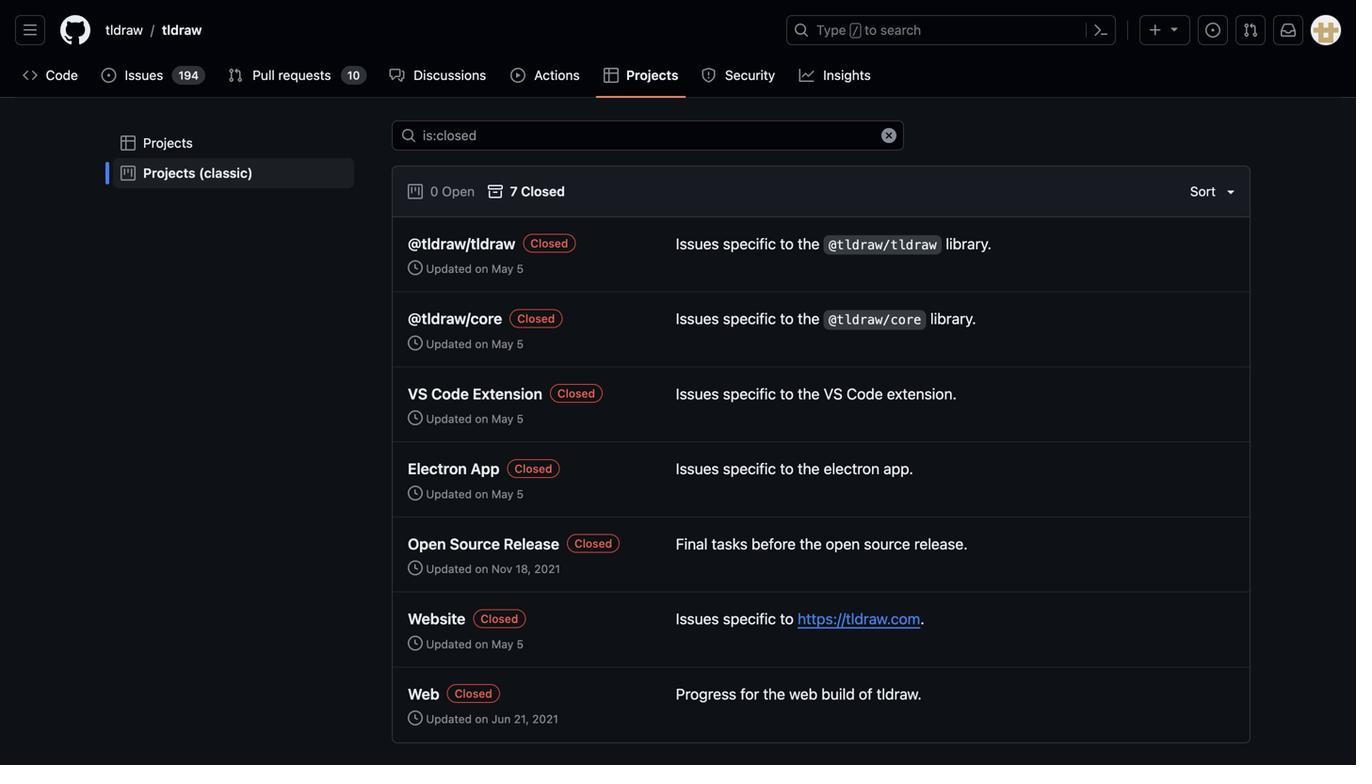 Task type: locate. For each thing, give the bounding box(es) containing it.
specific for issues specific to the vs code extension.
[[723, 385, 776, 403]]

2021 for web
[[532, 713, 558, 726]]

1 horizontal spatial @tldraw/tldraw
[[829, 238, 937, 252]]

updated on may 5 for @tldraw/core
[[423, 338, 524, 351]]

updated on may 5 down @tldraw/tldraw link at the top
[[423, 263, 524, 276]]

1 vertical spatial projects link
[[113, 128, 354, 158]]

git pull request image
[[1243, 23, 1258, 38], [228, 68, 243, 83]]

may down the app
[[492, 488, 514, 501]]

code
[[46, 67, 78, 83], [431, 385, 469, 403], [847, 385, 883, 403]]

0 vertical spatial issue opened image
[[1206, 23, 1221, 38]]

projects (classic)
[[143, 165, 253, 181]]

to for issues specific to the vs code extension.
[[780, 385, 794, 403]]

0 horizontal spatial project image
[[121, 166, 136, 181]]

to for type / to search
[[865, 22, 877, 38]]

2021 right '21,'
[[532, 713, 558, 726]]

issues
[[125, 67, 163, 83], [676, 235, 719, 253], [676, 310, 719, 328], [676, 385, 719, 403], [676, 460, 719, 478], [676, 610, 719, 628]]

clock image
[[408, 411, 423, 426], [408, 486, 423, 501], [408, 711, 423, 726]]

may for electron app
[[492, 488, 514, 501]]

3 5 from the top
[[517, 413, 524, 426]]

code left the extension.
[[847, 385, 883, 403]]

the left open
[[800, 535, 822, 553]]

1 may from the top
[[492, 263, 514, 276]]

may down @tldraw/tldraw link at the top
[[492, 263, 514, 276]]

closed right 7
[[521, 184, 565, 199]]

clock image down electron
[[408, 486, 423, 501]]

type
[[817, 22, 846, 38]]

issue opened image right code link
[[101, 68, 116, 83]]

to left https://tldraw.com
[[780, 610, 794, 628]]

1 horizontal spatial issue opened image
[[1206, 23, 1221, 38]]

specific for issues specific to the @tldraw/tldraw library.
[[723, 235, 776, 253]]

2 vertical spatial projects
[[143, 165, 195, 181]]

issue opened image right triangle down image on the right top of the page
[[1206, 23, 1221, 38]]

updated on may 5 for vs code extension
[[423, 413, 524, 426]]

5
[[517, 263, 524, 276], [517, 338, 524, 351], [517, 413, 524, 426], [517, 488, 524, 501], [517, 638, 524, 651]]

updated on may 5 down the "website"
[[423, 638, 524, 651]]

clock image up electron
[[408, 411, 423, 426]]

to left the search
[[865, 22, 877, 38]]

open
[[442, 184, 475, 199], [408, 535, 446, 553]]

5 down the 7 closed link
[[517, 263, 524, 276]]

vs up electron
[[408, 385, 428, 403]]

0 horizontal spatial tldraw link
[[98, 15, 151, 45]]

closed right release
[[575, 537, 612, 551]]

list down pull
[[105, 121, 362, 196]]

1 vertical spatial issue opened image
[[101, 68, 116, 83]]

updated for electron app
[[426, 488, 472, 501]]

4 updated on may 5 from the top
[[423, 488, 524, 501]]

5 5 from the top
[[517, 638, 524, 651]]

1 on from the top
[[475, 263, 488, 276]]

clock image for @tldraw/tldraw
[[408, 261, 423, 276]]

0 vertical spatial list
[[98, 15, 775, 45]]

2 updated on may 5 from the top
[[423, 338, 524, 351]]

3 specific from the top
[[723, 385, 776, 403]]

type / to search
[[817, 22, 921, 38]]

/ inside type / to search
[[852, 24, 859, 38]]

2 tldraw from the left
[[162, 22, 202, 38]]

may down extension
[[492, 413, 514, 426]]

@tldraw/tldraw down 0 open
[[408, 235, 515, 253]]

projects inside projects (classic) link
[[143, 165, 195, 181]]

1 vertical spatial list
[[105, 121, 362, 196]]

projects
[[626, 67, 679, 83], [143, 135, 193, 151], [143, 165, 195, 181]]

5 for vs code extension
[[517, 413, 524, 426]]

list containing projects
[[105, 121, 362, 196]]

/ for type
[[852, 24, 859, 38]]

triangle down image
[[1223, 184, 1239, 199]]

0 horizontal spatial projects link
[[113, 128, 354, 158]]

updated for web
[[426, 713, 472, 726]]

tldraw link up 194
[[154, 15, 210, 45]]

projects left (classic)
[[143, 165, 195, 181]]

may down nov
[[492, 638, 514, 651]]

0 open link
[[408, 182, 475, 202]]

0 horizontal spatial table image
[[121, 136, 136, 151]]

@tldraw/tldraw inside issues specific to the @tldraw/tldraw library.
[[829, 238, 937, 252]]

2 may from the top
[[492, 338, 514, 351]]

0 vertical spatial clock image
[[408, 411, 423, 426]]

code left extension
[[431, 385, 469, 403]]

updated on may 5 down '@tldraw/core' link
[[423, 338, 524, 351]]

0 horizontal spatial @tldraw/tldraw
[[408, 235, 515, 253]]

extension.
[[887, 385, 957, 403]]

0 horizontal spatial /
[[151, 22, 154, 38]]

updated down vs code extension link
[[426, 413, 472, 426]]

open left source
[[408, 535, 446, 553]]

tldraw up 194
[[162, 22, 202, 38]]

1 vertical spatial open
[[408, 535, 446, 553]]

1 vs from the left
[[408, 385, 428, 403]]

issues for issues specific to https://tldraw.com .
[[676, 610, 719, 628]]

on up the updated on jun 21, 2021
[[475, 638, 488, 651]]

1 horizontal spatial projects link
[[596, 61, 686, 89]]

on left jun
[[475, 713, 488, 726]]

0 vertical spatial projects link
[[596, 61, 686, 89]]

3 on from the top
[[475, 413, 488, 426]]

5 up '21,'
[[517, 638, 524, 651]]

code image
[[23, 68, 38, 83]]

1 tldraw link from the left
[[98, 15, 151, 45]]

2021 right 18,
[[534, 563, 560, 576]]

on down @tldraw/tldraw link at the top
[[475, 263, 488, 276]]

0 vertical spatial table image
[[604, 68, 619, 83]]

5 for @tldraw/core
[[517, 338, 524, 351]]

progress for the web build of tldraw.
[[676, 686, 922, 703]]

0 vertical spatial project image
[[121, 166, 136, 181]]

2 specific from the top
[[723, 310, 776, 328]]

table image
[[604, 68, 619, 83], [121, 136, 136, 151]]

tldraw.
[[877, 686, 922, 703]]

/ right homepage icon
[[151, 22, 154, 38]]

5 may from the top
[[492, 638, 514, 651]]

issue opened image
[[1206, 23, 1221, 38], [101, 68, 116, 83]]

library.
[[946, 235, 992, 253], [930, 310, 976, 328]]

list
[[98, 15, 775, 45], [105, 121, 362, 196]]

web link
[[408, 686, 440, 703]]

1 5 from the top
[[517, 263, 524, 276]]

updated on jun 21, 2021
[[423, 713, 558, 726]]

7 on from the top
[[475, 713, 488, 726]]

3 may from the top
[[492, 413, 514, 426]]

may up extension
[[492, 338, 514, 351]]

clock image down @tldraw/tldraw link at the top
[[408, 261, 423, 276]]

list up discussions link
[[98, 15, 775, 45]]

5 up extension
[[517, 338, 524, 351]]

4 updated from the top
[[426, 488, 472, 501]]

projects (classic) link
[[113, 158, 354, 188]]

on left nov
[[475, 563, 488, 576]]

1 horizontal spatial git pull request image
[[1243, 23, 1258, 38]]

1 updated from the top
[[426, 263, 472, 276]]

to for issues specific to the @tldraw/tldraw library.
[[780, 235, 794, 253]]

to for issues specific to https://tldraw.com .
[[780, 610, 794, 628]]

1 horizontal spatial /
[[852, 24, 859, 38]]

specific for issues specific to the @tldraw/core library.
[[723, 310, 776, 328]]

2 vertical spatial clock image
[[408, 711, 423, 726]]

6 updated from the top
[[426, 638, 472, 651]]

comment discussion image
[[389, 68, 404, 83]]

updated on may 5
[[423, 263, 524, 276], [423, 338, 524, 351], [423, 413, 524, 426], [423, 488, 524, 501], [423, 638, 524, 651]]

7
[[510, 184, 518, 199]]

tldraw link
[[98, 15, 151, 45], [154, 15, 210, 45]]

code right code "image"
[[46, 67, 78, 83]]

to up "issues specific to the @tldraw/core library."
[[780, 235, 794, 253]]

updated
[[426, 263, 472, 276], [426, 338, 472, 351], [426, 413, 472, 426], [426, 488, 472, 501], [426, 563, 472, 576], [426, 638, 472, 651], [426, 713, 472, 726]]

updated down source
[[426, 563, 472, 576]]

1 vertical spatial projects
[[143, 135, 193, 151]]

1 vertical spatial library.
[[930, 310, 976, 328]]

0 horizontal spatial vs
[[408, 385, 428, 403]]

7 updated from the top
[[426, 713, 472, 726]]

issues specific to https://tldraw.com .
[[676, 610, 925, 628]]

the left the electron
[[798, 460, 820, 478]]

extension
[[473, 385, 542, 403]]

1 horizontal spatial tldraw link
[[154, 15, 210, 45]]

git pull request image left pull
[[228, 68, 243, 83]]

issues specific to the @tldraw/tldraw library.
[[676, 235, 992, 253]]

open right 0
[[442, 184, 475, 199]]

the right for
[[763, 686, 785, 703]]

git pull request image left notifications icon
[[1243, 23, 1258, 38]]

4 specific from the top
[[723, 460, 776, 478]]

on down the app
[[475, 488, 488, 501]]

1 horizontal spatial vs
[[824, 385, 843, 403]]

build
[[822, 686, 855, 703]]

tldraw link right homepage icon
[[98, 15, 151, 45]]

closed for website
[[481, 613, 518, 626]]

updated on may 5 for electron app
[[423, 488, 524, 501]]

discussions
[[414, 67, 486, 83]]

project image left 0
[[408, 184, 423, 199]]

updated down 'electron app'
[[426, 488, 472, 501]]

@tldraw/core inside "issues specific to the @tldraw/core library."
[[829, 313, 921, 328]]

sort
[[1190, 184, 1216, 199]]

1 horizontal spatial project image
[[408, 184, 423, 199]]

4 on from the top
[[475, 488, 488, 501]]

to left the electron
[[780, 460, 794, 478]]

closed down 7 closed
[[531, 237, 568, 250]]

of
[[859, 686, 873, 703]]

(classic)
[[199, 165, 253, 181]]

1 horizontal spatial code
[[431, 385, 469, 403]]

open source release link
[[408, 535, 560, 553]]

for
[[740, 686, 759, 703]]

the up issues specific to the vs code extension.
[[798, 310, 820, 328]]

1 specific from the top
[[723, 235, 776, 253]]

1 vertical spatial table image
[[121, 136, 136, 151]]

vs down "issues specific to the @tldraw/core library."
[[824, 385, 843, 403]]

10
[[347, 69, 360, 82]]

/ inside tldraw / tldraw
[[151, 22, 154, 38]]

@tldraw/core down issues specific to the @tldraw/tldraw library.
[[829, 313, 921, 328]]

@tldraw/core link
[[408, 310, 502, 328]]

on down vs code extension link
[[475, 413, 488, 426]]

3 clock image from the top
[[408, 711, 423, 726]]

homepage image
[[60, 15, 90, 45]]

clock image for electron
[[408, 486, 423, 501]]

to up issues specific to the electron app.
[[780, 385, 794, 403]]

on
[[475, 263, 488, 276], [475, 338, 488, 351], [475, 413, 488, 426], [475, 488, 488, 501], [475, 563, 488, 576], [475, 638, 488, 651], [475, 713, 488, 726]]

library. for @tldraw/tldraw
[[946, 235, 992, 253]]

https://tldraw.com
[[798, 610, 920, 628]]

5 up release
[[517, 488, 524, 501]]

7 closed
[[507, 184, 565, 199]]

0 vertical spatial library.
[[946, 235, 992, 253]]

issues for issues
[[125, 67, 163, 83]]

clock image down web link at the left
[[408, 711, 423, 726]]

project image left projects (classic)
[[121, 166, 136, 181]]

5 updated on may 5 from the top
[[423, 638, 524, 651]]

1 vertical spatial 2021
[[532, 713, 558, 726]]

updated on may 5 for @tldraw/tldraw
[[423, 263, 524, 276]]

1 vertical spatial clock image
[[408, 486, 423, 501]]

tldraw right homepage icon
[[105, 22, 143, 38]]

clear current search query, filters, and sorts image
[[881, 127, 898, 144]]

3 clock image from the top
[[408, 561, 423, 576]]

tldraw
[[105, 22, 143, 38], [162, 22, 202, 38]]

final
[[676, 535, 708, 553]]

2 clock image from the top
[[408, 336, 423, 351]]

closed up the updated on jun 21, 2021
[[455, 688, 492, 701]]

/
[[151, 22, 154, 38], [852, 24, 859, 38]]

the up "issues specific to the @tldraw/core library."
[[798, 235, 820, 253]]

updated down @tldraw/tldraw link at the top
[[426, 263, 472, 276]]

clock image
[[408, 261, 423, 276], [408, 336, 423, 351], [408, 561, 423, 576], [408, 636, 423, 651]]

updated on may 5 down vs code extension link
[[423, 413, 524, 426]]

4 5 from the top
[[517, 488, 524, 501]]

projects link
[[596, 61, 686, 89], [113, 128, 354, 158]]

specific for issues specific to the electron app.
[[723, 460, 776, 478]]

open
[[826, 535, 860, 553]]

2 5 from the top
[[517, 338, 524, 351]]

2 on from the top
[[475, 338, 488, 351]]

play image
[[511, 68, 526, 83]]

closed down nov
[[481, 613, 518, 626]]

to up issues specific to the vs code extension.
[[780, 310, 794, 328]]

may for @tldraw/core
[[492, 338, 514, 351]]

projects link up search projects text box
[[596, 61, 686, 89]]

@tldraw/tldraw up "issues specific to the @tldraw/core library."
[[829, 238, 937, 252]]

5 updated from the top
[[426, 563, 472, 576]]

1 horizontal spatial @tldraw/core
[[829, 313, 921, 328]]

0 vertical spatial git pull request image
[[1243, 23, 1258, 38]]

project image
[[121, 166, 136, 181], [408, 184, 423, 199]]

issues specific to the @tldraw/core library.
[[676, 310, 976, 328]]

updated for website
[[426, 638, 472, 651]]

0 vertical spatial projects
[[626, 67, 679, 83]]

triangle down image
[[1167, 21, 1182, 36]]

0 open
[[427, 184, 475, 199]]

projects up projects (classic)
[[143, 135, 193, 151]]

5 for website
[[517, 638, 524, 651]]

5 specific from the top
[[723, 610, 776, 628]]

18,
[[516, 563, 531, 576]]

sort button
[[1190, 182, 1239, 202]]

7 closed link
[[488, 182, 565, 202]]

clock image down the "website"
[[408, 636, 423, 651]]

updated down the "website"
[[426, 638, 472, 651]]

2021
[[534, 563, 560, 576], [532, 713, 558, 726]]

1 clock image from the top
[[408, 411, 423, 426]]

actions link
[[503, 61, 589, 89]]

2021 for open source release
[[534, 563, 560, 576]]

closed
[[521, 184, 565, 199], [531, 237, 568, 250], [517, 312, 555, 325], [557, 387, 595, 400], [515, 462, 552, 476], [575, 537, 612, 551], [481, 613, 518, 626], [455, 688, 492, 701]]

/ right type
[[852, 24, 859, 38]]

closed for open source release
[[575, 537, 612, 551]]

2 clock image from the top
[[408, 486, 423, 501]]

projects link up (classic)
[[113, 128, 354, 158]]

4 may from the top
[[492, 488, 514, 501]]

to
[[865, 22, 877, 38], [780, 235, 794, 253], [780, 310, 794, 328], [780, 385, 794, 403], [780, 460, 794, 478], [780, 610, 794, 628]]

specific
[[723, 235, 776, 253], [723, 310, 776, 328], [723, 385, 776, 403], [723, 460, 776, 478], [723, 610, 776, 628]]

clock image up the "website"
[[408, 561, 423, 576]]

the up issues specific to the electron app.
[[798, 385, 820, 403]]

1 vertical spatial git pull request image
[[228, 68, 243, 83]]

tasks
[[712, 535, 748, 553]]

5 down extension
[[517, 413, 524, 426]]

0 horizontal spatial git pull request image
[[228, 68, 243, 83]]

https://tldraw.com link
[[798, 610, 920, 628]]

1 updated on may 5 from the top
[[423, 263, 524, 276]]

2 updated from the top
[[426, 338, 472, 351]]

closed right extension
[[557, 387, 595, 400]]

1 horizontal spatial table image
[[604, 68, 619, 83]]

6 on from the top
[[475, 638, 488, 651]]

4 clock image from the top
[[408, 636, 423, 651]]

@tldraw/tldraw
[[408, 235, 515, 253], [829, 238, 937, 252]]

vs
[[408, 385, 428, 403], [824, 385, 843, 403]]

projects left "shield" icon
[[626, 67, 679, 83]]

issues for issues specific to the @tldraw/tldraw library.
[[676, 235, 719, 253]]

web
[[408, 686, 440, 703]]

0 vertical spatial 2021
[[534, 563, 560, 576]]

194
[[178, 69, 199, 82]]

updated down web
[[426, 713, 472, 726]]

updated on may 5 for website
[[423, 638, 524, 651]]

closed up extension
[[517, 312, 555, 325]]

may
[[492, 263, 514, 276], [492, 338, 514, 351], [492, 413, 514, 426], [492, 488, 514, 501], [492, 638, 514, 651]]

on down '@tldraw/core' link
[[475, 338, 488, 351]]

1 vertical spatial project image
[[408, 184, 423, 199]]

vs code extension link
[[408, 385, 542, 403]]

3 updated from the top
[[426, 413, 472, 426]]

list containing tldraw / tldraw
[[98, 15, 775, 45]]

the
[[798, 235, 820, 253], [798, 310, 820, 328], [798, 385, 820, 403], [798, 460, 820, 478], [800, 535, 822, 553], [763, 686, 785, 703]]

@tldraw/core down @tldraw/tldraw link at the top
[[408, 310, 502, 328]]

1 clock image from the top
[[408, 261, 423, 276]]

1 horizontal spatial tldraw
[[162, 22, 202, 38]]

3 updated on may 5 from the top
[[423, 413, 524, 426]]

@tldraw/core
[[408, 310, 502, 328], [829, 313, 921, 328]]

open source release
[[408, 535, 560, 553]]

on for vs code extension
[[475, 413, 488, 426]]

closed right the app
[[515, 462, 552, 476]]

the for @tldraw/tldraw
[[798, 235, 820, 253]]

to for issues specific to the electron app.
[[780, 460, 794, 478]]

updated down '@tldraw/core' link
[[426, 338, 472, 351]]

app.
[[884, 460, 913, 478]]

clock image down '@tldraw/core' link
[[408, 336, 423, 351]]

updated on may 5 down the app
[[423, 488, 524, 501]]

5 on from the top
[[475, 563, 488, 576]]

0 horizontal spatial tldraw
[[105, 22, 143, 38]]



Task type: describe. For each thing, give the bounding box(es) containing it.
Projects search field
[[392, 121, 1251, 151]]

app
[[471, 460, 500, 478]]

closed for @tldraw/core
[[517, 312, 555, 325]]

closed for @tldraw/tldraw
[[531, 237, 568, 250]]

git pull request image for leftmost issue opened image
[[228, 68, 243, 83]]

@tldraw/tldraw link
[[408, 235, 515, 253]]

jun
[[492, 713, 511, 726]]

updated for @tldraw/core
[[426, 338, 472, 351]]

2 horizontal spatial code
[[847, 385, 883, 403]]

website
[[408, 610, 466, 628]]

on for @tldraw/core
[[475, 338, 488, 351]]

clock image for @tldraw/core
[[408, 336, 423, 351]]

0 horizontal spatial @tldraw/core
[[408, 310, 502, 328]]

source
[[450, 535, 500, 553]]

issues for issues specific to the electron app.
[[676, 460, 719, 478]]

1 tldraw from the left
[[105, 22, 143, 38]]

on for @tldraw/tldraw
[[475, 263, 488, 276]]

electron
[[408, 460, 467, 478]]

issues for issues specific to the @tldraw/core library.
[[676, 310, 719, 328]]

the for @tldraw/core
[[798, 310, 820, 328]]

closed for electron app
[[515, 462, 552, 476]]

search
[[880, 22, 921, 38]]

command palette image
[[1093, 23, 1109, 38]]

0 horizontal spatial code
[[46, 67, 78, 83]]

pull requests
[[253, 67, 331, 83]]

final tasks before the open source release.
[[676, 535, 968, 553]]

updated on nov 18, 2021
[[423, 563, 560, 576]]

source
[[864, 535, 910, 553]]

Search projects text field
[[392, 121, 904, 151]]

0
[[430, 184, 438, 199]]

notifications image
[[1281, 23, 1296, 38]]

updated for open source release
[[426, 563, 472, 576]]

issues for issues specific to the vs code extension.
[[676, 385, 719, 403]]

plus image
[[1148, 23, 1163, 38]]

.
[[920, 610, 925, 628]]

on for electron app
[[475, 488, 488, 501]]

may for @tldraw/tldraw
[[492, 263, 514, 276]]

release
[[504, 535, 560, 553]]

electron app link
[[408, 460, 500, 478]]

shield image
[[701, 68, 716, 83]]

closed for web
[[455, 688, 492, 701]]

issues specific to the vs code extension.
[[676, 385, 957, 403]]

archive image
[[488, 184, 503, 199]]

the for vs
[[798, 385, 820, 403]]

search image
[[401, 128, 416, 143]]

the for electron
[[798, 460, 820, 478]]

to for issues specific to the @tldraw/core library.
[[780, 310, 794, 328]]

git pull request image for the topmost issue opened image
[[1243, 23, 1258, 38]]

21,
[[514, 713, 529, 726]]

progress
[[676, 686, 737, 703]]

clock image for website
[[408, 636, 423, 651]]

graph image
[[799, 68, 814, 83]]

electron app
[[408, 460, 500, 478]]

website link
[[408, 610, 466, 628]]

actions
[[534, 67, 580, 83]]

2 tldraw link from the left
[[154, 15, 210, 45]]

insights link
[[792, 61, 880, 89]]

2 vs from the left
[[824, 385, 843, 403]]

5 for @tldraw/tldraw
[[517, 263, 524, 276]]

specific for issues specific to https://tldraw.com .
[[723, 610, 776, 628]]

clock image for vs
[[408, 411, 423, 426]]

closed inside the 7 closed link
[[521, 184, 565, 199]]

updated for vs code extension
[[426, 413, 472, 426]]

/ for tldraw
[[151, 22, 154, 38]]

code link
[[15, 61, 86, 89]]

tldraw / tldraw
[[105, 22, 202, 38]]

pull
[[253, 67, 275, 83]]

0 horizontal spatial issue opened image
[[101, 68, 116, 83]]

web
[[789, 686, 818, 703]]

issues specific to the electron app.
[[676, 460, 913, 478]]

closed for vs code extension
[[557, 387, 595, 400]]

clock image for open source release
[[408, 561, 423, 576]]

security link
[[694, 61, 784, 89]]

on for web
[[475, 713, 488, 726]]

may for website
[[492, 638, 514, 651]]

updated for @tldraw/tldraw
[[426, 263, 472, 276]]

requests
[[278, 67, 331, 83]]

the for open
[[800, 535, 822, 553]]

before
[[752, 535, 796, 553]]

library. for @tldraw/core
[[930, 310, 976, 328]]

0 vertical spatial open
[[442, 184, 475, 199]]

release.
[[914, 535, 968, 553]]

security
[[725, 67, 775, 83]]

on for website
[[475, 638, 488, 651]]

electron
[[824, 460, 880, 478]]

vs code extension
[[408, 385, 542, 403]]

5 for electron app
[[517, 488, 524, 501]]

discussions link
[[382, 61, 496, 89]]

project image inside 0 open link
[[408, 184, 423, 199]]

may for vs code extension
[[492, 413, 514, 426]]

table image inside list
[[121, 136, 136, 151]]

nov
[[492, 563, 513, 576]]

insights
[[823, 67, 871, 83]]

on for open source release
[[475, 563, 488, 576]]



Task type: vqa. For each thing, say whether or not it's contained in the screenshot.
bottommost months
no



